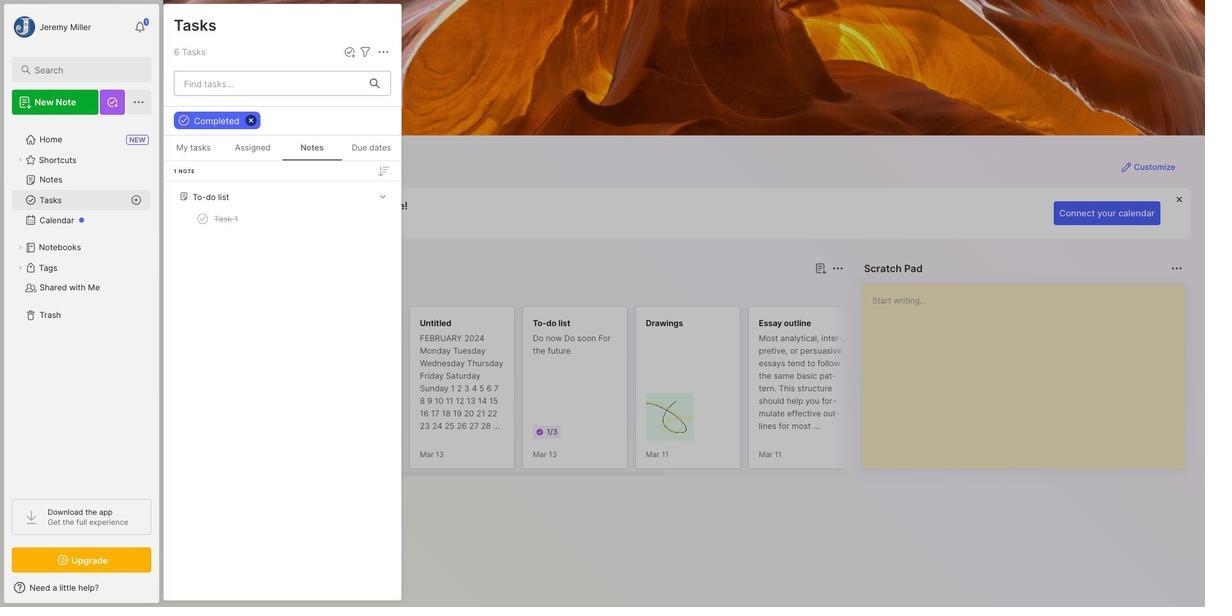 Task type: vqa. For each thing, say whether or not it's contained in the screenshot.
the Select30 'checkbox'
no



Task type: locate. For each thing, give the bounding box(es) containing it.
tab
[[186, 284, 223, 299]]

row group
[[164, 161, 401, 241], [183, 306, 1088, 477]]

More actions and view options field
[[373, 45, 391, 60]]

WHAT'S NEW field
[[4, 578, 159, 599]]

Find tasks… text field
[[176, 73, 362, 94]]

more actions and view options image
[[376, 45, 391, 60]]

Account field
[[12, 14, 91, 40]]

row
[[169, 208, 396, 230]]

filter tasks image
[[358, 45, 373, 60]]

None search field
[[35, 62, 140, 77]]

tree
[[4, 122, 159, 489]]

0 vertical spatial row group
[[164, 161, 401, 241]]

Start writing… text field
[[873, 285, 1185, 459]]

Filter tasks field
[[358, 45, 373, 60]]

expand notebooks image
[[16, 244, 24, 252]]

click to collapse image
[[159, 585, 168, 600]]

Search text field
[[35, 64, 140, 76]]

tree inside main element
[[4, 122, 159, 489]]



Task type: describe. For each thing, give the bounding box(es) containing it.
main element
[[0, 0, 163, 608]]

Sort options field
[[376, 164, 391, 179]]

collapse qa-tasks_sections_bynote_0 image
[[377, 190, 389, 203]]

row inside row group
[[169, 208, 396, 230]]

1 vertical spatial row group
[[183, 306, 1088, 477]]

none search field inside main element
[[35, 62, 140, 77]]

task 1 0 cell
[[214, 213, 238, 225]]

expand tags image
[[16, 264, 24, 272]]

thumbnail image
[[646, 394, 694, 442]]

new task image
[[344, 46, 356, 58]]



